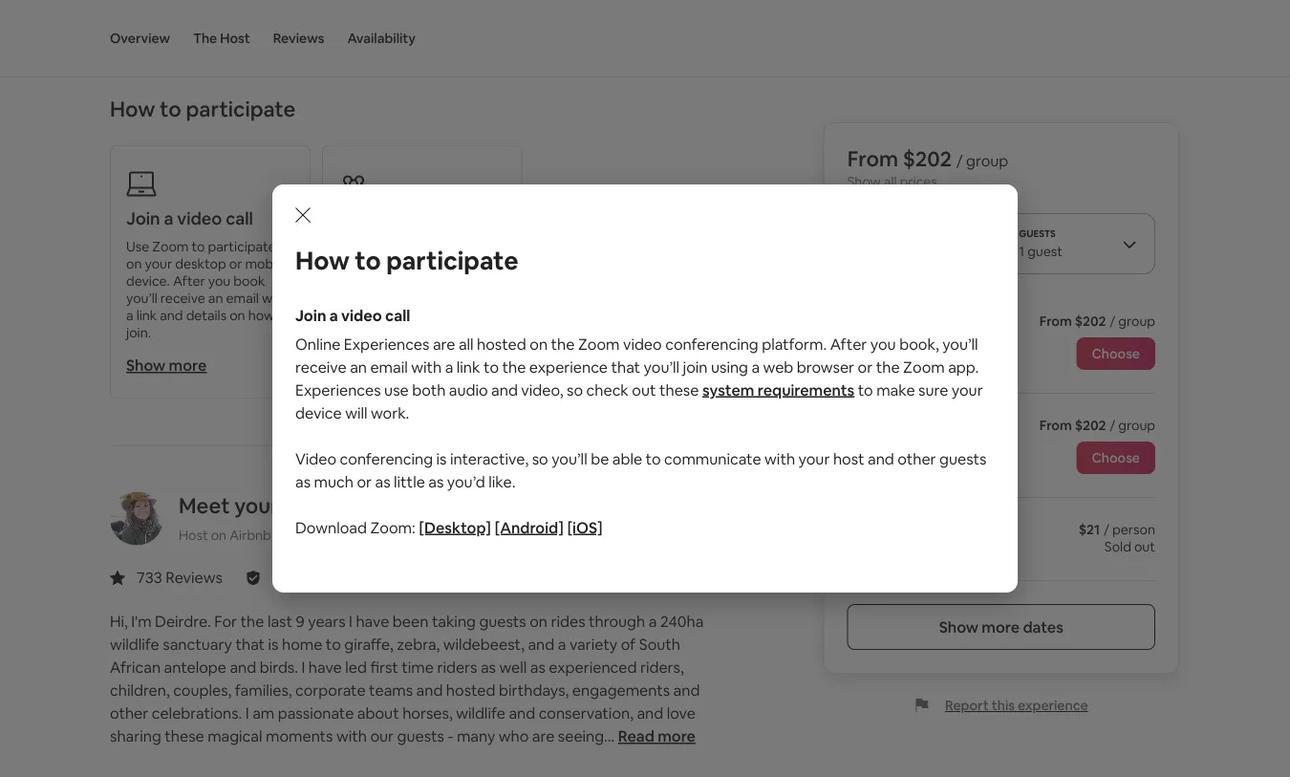 Task type: vqa. For each thing, say whether or not it's contained in the screenshot.
Save this Experience icon within the Learn to Draw with Japan's Manga University group
no



Task type: locate. For each thing, give the bounding box(es) containing it.
hosted
[[477, 334, 526, 354], [446, 681, 496, 700]]

is inside video conferencing is interactive, so you'll be able to communicate with your host and other guests as much or as little as you'd like.
[[436, 449, 447, 468]]

an down desktop at the left top of page
[[208, 289, 223, 306]]

0 vertical spatial guests
[[940, 449, 987, 468]]

1 horizontal spatial out
[[1135, 538, 1156, 555]]

0 horizontal spatial call
[[226, 207, 253, 229]]

1 horizontal spatial that
[[611, 357, 641, 377]]

your inside to make sure your device will work.
[[952, 380, 983, 400]]

1 vertical spatial conferencing
[[340, 449, 433, 468]]

that inside "online experiences are all hosted on the zoom video conferencing platform. after you book, you'll receive an email with a link to the experience that you'll join using a web browser or the zoom app. experiences use both audio and video, so check out these"
[[611, 357, 641, 377]]

1 horizontal spatial so
[[567, 380, 583, 400]]

your left desktop at the left top of page
[[145, 255, 172, 272]]

1 vertical spatial am
[[930, 438, 947, 453]]

0 vertical spatial how
[[110, 96, 155, 123]]

0 vertical spatial conferencing
[[665, 334, 759, 354]]

up
[[454, 255, 470, 272]]

show up report in the bottom right of the page
[[939, 617, 979, 637]]

through
[[589, 612, 645, 631]]

experience up video,
[[529, 357, 608, 377]]

deirdre inside deirdre can host private groups of any size, up to 250 guests. private group rates start at $202.
[[338, 238, 384, 255]]

a up "south"
[[649, 612, 657, 631]]

host
[[220, 30, 250, 47], [179, 526, 208, 543]]

1 horizontal spatial experience
[[1018, 697, 1088, 714]]

groups down make
[[886, 457, 923, 472]]

0 vertical spatial you
[[208, 272, 231, 289]]

2 horizontal spatial guests
[[940, 449, 987, 468]]

[android] link
[[495, 518, 564, 537]]

and up who
[[509, 703, 535, 723]]

0 vertical spatial an
[[208, 289, 223, 306]]

2 vertical spatial groups
[[886, 457, 923, 472]]

other down sure
[[898, 449, 936, 468]]

call down guests.
[[385, 305, 410, 325]]

2 am–11:00 from the top
[[878, 438, 927, 453]]

other up sharing
[[110, 703, 148, 723]]

host,
[[283, 492, 336, 519]]

0 horizontal spatial link
[[136, 306, 157, 324]]

0 horizontal spatial these
[[165, 726, 204, 746]]

1 am–11:00 from the top
[[878, 334, 927, 348]]

2 am from the top
[[930, 438, 947, 453]]

0 horizontal spatial that
[[236, 635, 265, 654]]

0 horizontal spatial of
[[384, 255, 397, 272]]

participate up book
[[208, 238, 276, 255]]

use
[[126, 238, 149, 255]]

or inside video conferencing is interactive, so you'll be able to communicate with your host and other guests as much or as little as you'd like.
[[357, 472, 372, 491]]

1 horizontal spatial wildlife
[[456, 703, 506, 723]]

[desktop] link
[[419, 518, 491, 537]]

a left rates at the top left of the page
[[330, 305, 338, 325]]

10:00 for second the choose link from the top of the page
[[848, 438, 876, 453]]

guests down sure
[[940, 449, 987, 468]]

hosted up audio at left
[[477, 334, 526, 354]]

after inside "online experiences are all hosted on the zoom video conferencing platform. after you book, you'll receive an email with a link to the experience that you'll join using a web browser or the zoom app. experiences use both audio and video, so check out these"
[[830, 334, 867, 354]]

will
[[345, 403, 367, 422]]

1 vertical spatial all
[[459, 334, 474, 354]]

wildlife up many
[[456, 703, 506, 723]]

after inside join a video call use zoom to participate on your desktop or mobile device. after you book you'll receive an email with a link and details on how to join.
[[173, 272, 205, 289]]

how down overview button
[[110, 96, 155, 123]]

join a video call
[[295, 305, 410, 325]]

and down make
[[868, 449, 894, 468]]

availability
[[347, 30, 416, 47]]

1 10:00 am–11:00 am (cst) private groups only from the top
[[848, 334, 979, 368]]

1 vertical spatial how
[[295, 245, 350, 277]]

after up details on the left top
[[173, 272, 205, 289]]

host inside deirdre can host private groups of any size, up to 250 guests. private group rates start at $202.
[[412, 238, 440, 255]]

and left details on the left top
[[160, 306, 183, 324]]

of inside hi, i'm deirdre. for the last 9 years i have been taking guests on rides through a 240ha wildlife sanctuary that is home to giraffe, zebra, wildebeest, and a variety of south african antelope and birds. i have led first time riders as well as experienced riders, children, couples, families, corporate teams and hosted birthdays, engagements and other celebrations. i am passionate about horses, wildlife and conservation, and love sharing these magical moments with our guests - many who are seeing…
[[621, 635, 636, 654]]

groups inside deirdre can host private groups of any size, up to 250 guests. private group rates start at $202.
[[338, 255, 381, 272]]

interactive,
[[450, 449, 529, 468]]

1 horizontal spatial conferencing
[[665, 334, 759, 354]]

on left rides
[[530, 612, 548, 631]]

am down sure
[[930, 438, 947, 453]]

am
[[253, 703, 275, 723]]

am up sure
[[930, 334, 947, 348]]

1 vertical spatial are
[[532, 726, 555, 746]]

1 vertical spatial choose link
[[1077, 442, 1156, 474]]

(cst) up app.
[[950, 334, 979, 348]]

so right interactive,
[[532, 449, 548, 468]]

receive inside "online experiences are all hosted on the zoom video conferencing platform. after you book, you'll receive an email with a link to the experience that you'll join using a web browser or the zoom app. experiences use both audio and video, so check out these"
[[295, 357, 347, 377]]

2 horizontal spatial more
[[982, 617, 1020, 637]]

experiences up the will
[[295, 380, 381, 400]]

call inside join a video call use zoom to participate on your desktop or mobile device. after you book you'll receive an email with a link and details on how to join.
[[226, 207, 253, 229]]

is
[[436, 449, 447, 468], [268, 635, 279, 654]]

you'll left be
[[552, 449, 588, 468]]

out
[[632, 380, 656, 400], [1135, 538, 1156, 555]]

1 horizontal spatial of
[[621, 635, 636, 654]]

zoom up check
[[578, 334, 620, 354]]

1 horizontal spatial zoom
[[578, 334, 620, 354]]

download zoom: [desktop] [android] [ios]
[[295, 518, 603, 537]]

meet your host, deirdre host on airbnb since 2019
[[179, 492, 415, 543]]

participate inside join a video call use zoom to participate on your desktop or mobile device. after you book you'll receive an email with a link and details on how to join.
[[208, 238, 276, 255]]

1 vertical spatial from $202 / group
[[1040, 417, 1156, 434]]

0 vertical spatial how to participate
[[110, 96, 296, 123]]

more left dates
[[982, 617, 1020, 637]]

1 vertical spatial (cst)
[[950, 438, 979, 453]]

0 vertical spatial receive
[[160, 289, 205, 306]]

wildlife
[[110, 635, 159, 654], [456, 703, 506, 723]]

show for show more
[[126, 356, 166, 375]]

0 horizontal spatial show
[[126, 356, 166, 375]]

these inside "online experiences are all hosted on the zoom video conferencing platform. after you book, you'll receive an email with a link to the experience that you'll join using a web browser or the zoom app. experiences use both audio and video, so check out these"
[[660, 380, 699, 400]]

private
[[442, 238, 486, 255]]

join
[[126, 207, 160, 229], [295, 305, 326, 325]]

1 horizontal spatial host
[[833, 449, 865, 468]]

well
[[499, 658, 527, 677]]

1 horizontal spatial guests
[[479, 612, 526, 631]]

all
[[884, 173, 897, 190], [459, 334, 474, 354]]

0 horizontal spatial after
[[173, 272, 205, 289]]

are down $202.
[[433, 334, 455, 354]]

from inside from $202 / group show all prices
[[848, 145, 899, 172]]

video for join a video call use zoom to participate on your desktop or mobile device. after you book you'll receive an email with a link and details on how to join.
[[177, 207, 222, 229]]

choose link
[[1077, 337, 1156, 370], [1077, 442, 1156, 474]]

are inside hi, i'm deirdre. for the last 9 years i have been taking guests on rides through a 240ha wildlife sanctuary that is home to giraffe, zebra, wildebeest, and a variety of south african antelope and birds. i have led first time riders as well as experienced riders, children, couples, families, corporate teams and hosted birthdays, engagements and other celebrations. i am passionate about horses, wildlife and conservation, and love sharing these magical moments with our guests - many who are seeing…
[[532, 726, 555, 746]]

a down rides
[[558, 635, 566, 654]]

these
[[660, 380, 699, 400], [165, 726, 204, 746]]

that inside hi, i'm deirdre. for the last 9 years i have been taking guests on rides through a 240ha wildlife sanctuary that is home to giraffe, zebra, wildebeest, and a variety of south african antelope and birds. i have led first time riders as well as experienced riders, children, couples, families, corporate teams and hosted birthdays, engagements and other celebrations. i am passionate about horses, wildlife and conservation, and love sharing these magical moments with our guests - many who are seeing…
[[236, 635, 265, 654]]

these down the "join"
[[660, 380, 699, 400]]

to inside deirdre can host private groups of any size, up to 250 guests. private group rates start at $202.
[[473, 255, 486, 272]]

host inside 'button'
[[220, 30, 250, 47]]

start
[[372, 289, 402, 306]]

1 vertical spatial guests
[[479, 612, 526, 631]]

a down device.
[[126, 306, 133, 324]]

1 vertical spatial experience
[[1018, 697, 1088, 714]]

0 vertical spatial wildlife
[[110, 635, 159, 654]]

reviews right the host
[[273, 30, 324, 47]]

report this experience button
[[915, 697, 1088, 714]]

1 choose from the top
[[1092, 345, 1140, 362]]

online
[[295, 334, 341, 354]]

0 vertical spatial experience
[[529, 357, 608, 377]]

these down celebrations.
[[165, 726, 204, 746]]

system requirements
[[702, 380, 855, 400]]

able
[[613, 449, 642, 468]]

all inside from $202 / group show all prices
[[884, 173, 897, 190]]

and inside "online experiences are all hosted on the zoom video conferencing platform. after you book, you'll receive an email with a link to the experience that you'll join using a web browser or the zoom app. experiences use both audio and video, so check out these"
[[491, 380, 518, 400]]

1 horizontal spatial these
[[660, 380, 699, 400]]

1 vertical spatial is
[[268, 635, 279, 654]]

1 vertical spatial deirdre
[[341, 492, 415, 519]]

so right video,
[[567, 380, 583, 400]]

0 vertical spatial is
[[436, 449, 447, 468]]

as right little
[[429, 472, 444, 491]]

as down 'wildebeest,'
[[481, 658, 496, 677]]

desktop
[[175, 255, 226, 272]]

of
[[384, 255, 397, 272], [621, 635, 636, 654]]

on up video,
[[530, 334, 548, 354]]

$202.
[[420, 289, 454, 306]]

1 am from the top
[[930, 334, 947, 348]]

733 reviews
[[137, 568, 223, 587]]

only down sure
[[926, 457, 948, 472]]

email inside "online experiences are all hosted on the zoom video conferencing platform. after you book, you'll receive an email with a link to the experience that you'll join using a web browser or the zoom app. experiences use both audio and video, so check out these"
[[370, 357, 408, 377]]

out right sold
[[1135, 538, 1156, 555]]

other inside video conferencing is interactive, so you'll be able to communicate with your host and other guests as much or as little as you'd like.
[[898, 449, 936, 468]]

join inside join a video call use zoom to participate on your desktop or mobile device. after you book you'll receive an email with a link and details on how to join.
[[126, 207, 160, 229]]

1 vertical spatial after
[[830, 334, 867, 354]]

learn more about the host, deirdre. image
[[110, 492, 163, 545], [110, 492, 163, 545]]

1 (cst) from the top
[[950, 334, 979, 348]]

receive down desktop at the left top of page
[[160, 289, 205, 306]]

link inside "online experiences are all hosted on the zoom video conferencing platform. after you book, you'll receive an email with a link to the experience that you'll join using a web browser or the zoom app. experiences use both audio and video, so check out these"
[[457, 357, 480, 377]]

join for join a video call
[[295, 305, 326, 325]]

engagements
[[572, 681, 670, 700]]

guests.
[[364, 272, 408, 289]]

reviews
[[273, 30, 324, 47], [166, 568, 223, 587]]

private for second the choose link from the bottom of the page
[[848, 353, 884, 368]]

2 vertical spatial from
[[1040, 417, 1072, 434]]

1 vertical spatial more
[[982, 617, 1020, 637]]

sharing
[[110, 726, 161, 746]]

overview
[[110, 30, 170, 47]]

and right audio at left
[[491, 380, 518, 400]]

the
[[551, 334, 575, 354], [502, 357, 526, 377], [876, 357, 900, 377], [240, 612, 264, 631]]

0 horizontal spatial email
[[226, 289, 259, 306]]

0 horizontal spatial conferencing
[[340, 449, 433, 468]]

2 vertical spatial i
[[245, 703, 249, 723]]

1 horizontal spatial i
[[302, 658, 305, 677]]

group inside deirdre can host private groups of any size, up to 250 guests. private group rates start at $202.
[[457, 272, 494, 289]]

the
[[193, 30, 217, 47]]

guests
[[940, 449, 987, 468], [479, 612, 526, 631], [397, 726, 444, 746]]

call for join a video call
[[385, 305, 410, 325]]

1 vertical spatial join
[[295, 305, 326, 325]]

that down for
[[236, 635, 265, 654]]

to down overview on the left of page
[[160, 96, 181, 123]]

with left our
[[336, 726, 367, 746]]

rides
[[551, 612, 586, 631]]

to right up
[[473, 255, 486, 272]]

0 vertical spatial from
[[848, 145, 899, 172]]

your down requirements
[[799, 449, 830, 468]]

0 horizontal spatial or
[[229, 255, 242, 272]]

show inside from $202 / group show all prices
[[848, 173, 881, 190]]

zoom down the book,
[[903, 357, 945, 377]]

show
[[848, 173, 881, 190], [126, 356, 166, 375], [939, 617, 979, 637]]

10:00 up browser
[[848, 334, 876, 348]]

passionate
[[278, 703, 354, 723]]

1 10:00 from the top
[[848, 334, 876, 348]]

10:00 am–11:00 am (cst) private groups only
[[848, 334, 979, 368], [848, 438, 979, 472]]

0 vertical spatial more
[[169, 356, 207, 375]]

on left how
[[230, 306, 245, 324]]

2 10:00 from the top
[[848, 438, 876, 453]]

other
[[898, 449, 936, 468], [110, 703, 148, 723]]

2 vertical spatial video
[[623, 334, 662, 354]]

check
[[586, 380, 629, 400]]

all up audio at left
[[459, 334, 474, 354]]

0 horizontal spatial are
[[433, 334, 455, 354]]

experience right this
[[1018, 697, 1088, 714]]

2 choose link from the top
[[1077, 442, 1156, 474]]

10:00 am–11:00 am (cst) private groups only down make
[[848, 438, 979, 472]]

device
[[295, 403, 342, 422]]

more inside button
[[658, 726, 696, 746]]

your
[[145, 255, 172, 272], [952, 380, 983, 400], [799, 449, 830, 468], [234, 492, 279, 519]]

app.
[[948, 357, 979, 377]]

to left can
[[355, 245, 381, 277]]

1 horizontal spatial are
[[532, 726, 555, 746]]

i down home
[[302, 658, 305, 677]]

join a video call use zoom to participate on your desktop or mobile device. after you book you'll receive an email with a link and details on how to join.
[[126, 207, 291, 341]]

0 vertical spatial these
[[660, 380, 699, 400]]

0 vertical spatial link
[[136, 306, 157, 324]]

2 horizontal spatial or
[[858, 357, 873, 377]]

more down details on the left top
[[169, 356, 207, 375]]

groups for second the choose link from the bottom of the page
[[886, 353, 923, 368]]

device.
[[126, 272, 170, 289]]

2 horizontal spatial show
[[939, 617, 979, 637]]

show more dates link
[[848, 604, 1156, 650]]

1 horizontal spatial an
[[350, 357, 367, 377]]

i right years
[[349, 612, 353, 631]]

or
[[229, 255, 242, 272], [858, 357, 873, 377], [357, 472, 372, 491]]

0 horizontal spatial wildlife
[[110, 635, 159, 654]]

email down mobile
[[226, 289, 259, 306]]

0 vertical spatial other
[[898, 449, 936, 468]]

0 vertical spatial private
[[411, 272, 454, 289]]

1 vertical spatial private
[[848, 353, 884, 368]]

requirements
[[758, 380, 855, 400]]

video inside join a video call use zoom to participate on your desktop or mobile device. after you book you'll receive an email with a link and details on how to join.
[[177, 207, 222, 229]]

show left prices
[[848, 173, 881, 190]]

deirdre down little
[[341, 492, 415, 519]]

the host button
[[193, 0, 250, 76]]

participate up $202.
[[386, 245, 519, 277]]

10:00 am–11:00 am (cst) private groups only up make
[[848, 334, 979, 368]]

0 horizontal spatial experience
[[529, 357, 608, 377]]

0 vertical spatial $202
[[903, 145, 952, 172]]

host down requirements
[[833, 449, 865, 468]]

private inside deirdre can host private groups of any size, up to 250 guests. private group rates start at $202.
[[411, 272, 454, 289]]

0 horizontal spatial you
[[208, 272, 231, 289]]

experience inside "online experiences are all hosted on the zoom video conferencing platform. after you book, you'll receive an email with a link to the experience that you'll join using a web browser or the zoom app. experiences use both audio and video, so check out these"
[[529, 357, 608, 377]]

/
[[957, 151, 963, 170], [1110, 313, 1116, 330], [1110, 417, 1116, 434], [1104, 521, 1110, 538]]

1 horizontal spatial more
[[658, 726, 696, 746]]

0 vertical spatial am–11:00
[[878, 334, 927, 348]]

(cst)
[[950, 334, 979, 348], [950, 438, 979, 453]]

0 vertical spatial groups
[[338, 255, 381, 272]]

of down through
[[621, 635, 636, 654]]

deirdre up 250
[[338, 238, 384, 255]]

the inside hi, i'm deirdre. for the last 9 years i have been taking guests on rides through a 240ha wildlife sanctuary that is home to giraffe, zebra, wildebeest, and a variety of south african antelope and birds. i have led first time riders as well as experienced riders, children, couples, families, corporate teams and hosted birthdays, engagements and other celebrations. i am passionate about horses, wildlife and conservation, and love sharing these magical moments with our guests - many who are seeing…
[[240, 612, 264, 631]]

about
[[357, 703, 399, 723]]

have up giraffe,
[[356, 612, 389, 631]]

10:00 am–11:00 am (cst) private groups only for second the choose link from the bottom of the page
[[848, 334, 979, 368]]

link inside join a video call use zoom to participate on your desktop or mobile device. after you book you'll receive an email with a link and details on how to join.
[[136, 306, 157, 324]]

conferencing inside video conferencing is interactive, so you'll be able to communicate with your host and other guests as much or as little as you'd like.
[[340, 449, 433, 468]]

with up both
[[411, 357, 442, 377]]

to
[[160, 96, 181, 123], [192, 238, 205, 255], [355, 245, 381, 277], [473, 255, 486, 272], [277, 306, 291, 324], [484, 357, 499, 377], [858, 380, 873, 400], [646, 449, 661, 468], [326, 635, 341, 654]]

both
[[412, 380, 446, 400]]

1 vertical spatial out
[[1135, 538, 1156, 555]]

2 10:00 am–11:00 am (cst) private groups only from the top
[[848, 438, 979, 472]]

after up browser
[[830, 334, 867, 354]]

or left mobile
[[229, 255, 242, 272]]

an up the will
[[350, 357, 367, 377]]

and inside join a video call use zoom to participate on your desktop or mobile device. after you book you'll receive an email with a link and details on how to join.
[[160, 306, 183, 324]]

airbnb
[[230, 526, 271, 543]]

our
[[370, 726, 394, 746]]

children,
[[110, 681, 170, 700]]

host
[[412, 238, 440, 255], [833, 449, 865, 468]]

0 vertical spatial call
[[226, 207, 253, 229]]

is inside hi, i'm deirdre. for the last 9 years i have been taking guests on rides through a 240ha wildlife sanctuary that is home to giraffe, zebra, wildebeest, and a variety of south african antelope and birds. i have led first time riders as well as experienced riders, children, couples, families, corporate teams and hosted birthdays, engagements and other celebrations. i am passionate about horses, wildlife and conservation, and love sharing these magical moments with our guests - many who are seeing…
[[268, 635, 279, 654]]

1 vertical spatial show
[[126, 356, 166, 375]]

2 horizontal spatial i
[[349, 612, 353, 631]]

1 vertical spatial host
[[833, 449, 865, 468]]

to up audio at left
[[484, 357, 499, 377]]

conferencing up the "join"
[[665, 334, 759, 354]]

0 horizontal spatial all
[[459, 334, 474, 354]]

web
[[763, 357, 794, 377]]

more down love
[[658, 726, 696, 746]]

2 only from the top
[[926, 457, 948, 472]]

to down years
[[326, 635, 341, 654]]

am–11:00 up make
[[878, 334, 927, 348]]

host right can
[[412, 238, 440, 255]]

other inside hi, i'm deirdre. for the last 9 years i have been taking guests on rides through a 240ha wildlife sanctuary that is home to giraffe, zebra, wildebeest, and a variety of south african antelope and birds. i have led first time riders as well as experienced riders, children, couples, families, corporate teams and hosted birthdays, engagements and other celebrations. i am passionate about horses, wildlife and conservation, and love sharing these magical moments with our guests - many who are seeing…
[[110, 703, 148, 723]]

0 horizontal spatial out
[[632, 380, 656, 400]]

1 vertical spatial experiences
[[295, 380, 381, 400]]

with down mobile
[[262, 289, 289, 306]]

deirdre inside the meet your host, deirdre host on airbnb since 2019
[[341, 492, 415, 519]]

guests up 'wildebeest,'
[[479, 612, 526, 631]]

have up 'corporate'
[[309, 658, 342, 677]]

wildlife up 'african'
[[110, 635, 159, 654]]

10:00 down requirements
[[848, 438, 876, 453]]

0 vertical spatial video
[[177, 207, 222, 229]]

a
[[164, 207, 173, 229], [330, 305, 338, 325], [126, 306, 133, 324], [445, 357, 453, 377], [752, 357, 760, 377], [649, 612, 657, 631], [558, 635, 566, 654]]

1 vertical spatial host
[[179, 526, 208, 543]]

0 horizontal spatial host
[[179, 526, 208, 543]]

email
[[226, 289, 259, 306], [370, 357, 408, 377]]

0 vertical spatial 10:00
[[848, 334, 876, 348]]

video down 250
[[341, 305, 382, 325]]

1 horizontal spatial how
[[295, 245, 350, 277]]

with inside "online experiences are all hosted on the zoom video conferencing platform. after you book, you'll receive an email with a link to the experience that you'll join using a web browser or the zoom app. experiences use both audio and video, so check out these"
[[411, 357, 442, 377]]

2 vertical spatial zoom
[[903, 357, 945, 377]]

deirdre
[[338, 238, 384, 255], [341, 492, 415, 519]]

733
[[137, 568, 162, 587]]

2 vertical spatial show
[[939, 617, 979, 637]]

1 horizontal spatial other
[[898, 449, 936, 468]]

2 from $202 / group from the top
[[1040, 417, 1156, 434]]

2 vertical spatial or
[[357, 472, 372, 491]]

am–11:00 down make
[[878, 438, 927, 453]]

join for join a video call use zoom to participate on your desktop or mobile device. after you book you'll receive an email with a link and details on how to join.
[[126, 207, 160, 229]]

1 choose link from the top
[[1077, 337, 1156, 370]]

1 vertical spatial of
[[621, 635, 636, 654]]

conservation,
[[539, 703, 634, 723]]

this
[[992, 697, 1015, 714]]

your inside video conferencing is interactive, so you'll be able to communicate with your host and other guests as much or as little as you'd like.
[[799, 449, 830, 468]]

from $202 / group show all prices
[[848, 145, 1009, 190]]

host down "meet"
[[179, 526, 208, 543]]

1 horizontal spatial video
[[341, 305, 382, 325]]

call up mobile
[[226, 207, 253, 229]]

1 from $202 / group from the top
[[1040, 313, 1156, 330]]

0 horizontal spatial so
[[532, 449, 548, 468]]

that up check
[[611, 357, 641, 377]]

240ha
[[660, 612, 704, 631]]

or right much
[[357, 472, 372, 491]]

guests down horses,
[[397, 726, 444, 746]]

1 horizontal spatial join
[[295, 305, 326, 325]]

as up host,
[[295, 472, 311, 491]]

an inside "online experiences are all hosted on the zoom video conferencing platform. after you book, you'll receive an email with a link to the experience that you'll join using a web browser or the zoom app. experiences use both audio and video, so check out these"
[[350, 357, 367, 377]]

or right browser
[[858, 357, 873, 377]]

i left am
[[245, 703, 249, 723]]

0 vertical spatial are
[[433, 334, 455, 354]]

show for show more dates
[[939, 617, 979, 637]]

celebrations.
[[152, 703, 242, 723]]

of left any
[[384, 255, 397, 272]]

reviews button
[[273, 0, 324, 76]]



Task type: describe. For each thing, give the bounding box(es) containing it.
or inside "online experiences are all hosted on the zoom video conferencing platform. after you book, you'll receive an email with a link to the experience that you'll join using a web browser or the zoom app. experiences use both audio and video, so check out these"
[[858, 357, 873, 377]]

email inside join a video call use zoom to participate on your desktop or mobile device. after you book you'll receive an email with a link and details on how to join.
[[226, 289, 259, 306]]

0 horizontal spatial i
[[245, 703, 249, 723]]

out inside '$21 / person sold out'
[[1135, 538, 1156, 555]]

size,
[[425, 255, 451, 272]]

0 vertical spatial i
[[349, 612, 353, 631]]

antelope
[[164, 658, 227, 677]]

many
[[457, 726, 495, 746]]

to right use
[[192, 238, 205, 255]]

home
[[282, 635, 322, 654]]

-
[[448, 726, 453, 746]]

join
[[683, 357, 708, 377]]

from $202 / group for second the choose link from the top of the page
[[1040, 417, 1156, 434]]

who
[[499, 726, 529, 746]]

read more button
[[618, 725, 696, 748]]

with inside join a video call use zoom to participate on your desktop or mobile device. after you book you'll receive an email with a link and details on how to join.
[[262, 289, 289, 306]]

work.
[[371, 403, 409, 422]]

deirdre can host private groups of any size, up to 250 guests. private group rates start at $202.
[[338, 238, 494, 306]]

2 vertical spatial $202
[[1075, 417, 1106, 434]]

years
[[308, 612, 346, 631]]

you'll left the "join"
[[644, 357, 680, 377]]

am–11:00 for second the choose link from the bottom of the page
[[878, 334, 927, 348]]

like.
[[489, 472, 516, 491]]

report
[[945, 697, 989, 714]]

these inside hi, i'm deirdre. for the last 9 years i have been taking guests on rides through a 240ha wildlife sanctuary that is home to giraffe, zebra, wildebeest, and a variety of south african antelope and birds. i have led first time riders as well as experienced riders, children, couples, families, corporate teams and hosted birthdays, engagements and other celebrations. i am passionate about horses, wildlife and conservation, and love sharing these magical moments with our guests - many who are seeing…
[[165, 726, 204, 746]]

1 vertical spatial how to participate
[[295, 245, 519, 277]]

[desktop]
[[419, 518, 491, 537]]

african
[[110, 658, 161, 677]]

guests inside video conferencing is interactive, so you'll be able to communicate with your host and other guests as much or as little as you'd like.
[[940, 449, 987, 468]]

at
[[404, 289, 417, 306]]

host inside the meet your host, deirdre host on airbnb since 2019
[[179, 526, 208, 543]]

giraffe,
[[344, 635, 394, 654]]

as up birthdays,
[[530, 658, 546, 677]]

are inside "online experiences are all hosted on the zoom video conferencing platform. after you book, you'll receive an email with a link to the experience that you'll join using a web browser or the zoom app. experiences use both audio and video, so check out these"
[[433, 334, 455, 354]]

video,
[[521, 380, 563, 400]]

seeing…
[[558, 726, 615, 746]]

on inside hi, i'm deirdre. for the last 9 years i have been taking guests on rides through a 240ha wildlife sanctuary that is home to giraffe, zebra, wildebeest, and a variety of south african antelope and birds. i have led first time riders as well as experienced riders, children, couples, families, corporate teams and hosted birthdays, engagements and other celebrations. i am passionate about horses, wildlife and conservation, and love sharing these magical moments with our guests - many who are seeing…
[[530, 612, 548, 631]]

all inside "online experiences are all hosted on the zoom video conferencing platform. after you book, you'll receive an email with a link to the experience that you'll join using a web browser or the zoom app. experiences use both audio and video, so check out these"
[[459, 334, 474, 354]]

10:00 am–11:00 am (cst) private groups only for second the choose link from the top of the page
[[848, 438, 979, 472]]

read more
[[618, 726, 696, 746]]

corporate
[[295, 681, 366, 700]]

mobile
[[245, 255, 287, 272]]

platform.
[[762, 334, 827, 354]]

moments
[[266, 726, 333, 746]]

teams
[[369, 681, 413, 700]]

your inside join a video call use zoom to participate on your desktop or mobile device. after you book you'll receive an email with a link and details on how to join.
[[145, 255, 172, 272]]

conferencing inside "online experiences are all hosted on the zoom video conferencing platform. after you book, you'll receive an email with a link to the experience that you'll join using a web browser or the zoom app. experiences use both audio and video, so check out these"
[[665, 334, 759, 354]]

out inside "online experiences are all hosted on the zoom video conferencing platform. after you book, you'll receive an email with a link to the experience that you'll join using a web browser or the zoom app. experiences use both audio and video, so check out these"
[[632, 380, 656, 400]]

as left little
[[375, 472, 390, 491]]

and up read more
[[637, 703, 664, 723]]

video
[[295, 449, 337, 468]]

2 (cst) from the top
[[950, 438, 979, 453]]

2 choose from the top
[[1092, 449, 1140, 466]]

or inside join a video call use zoom to participate on your desktop or mobile device. after you book you'll receive an email with a link and details on how to join.
[[229, 255, 242, 272]]

wildebeest,
[[443, 635, 525, 654]]

zoom inside join a video call use zoom to participate on your desktop or mobile device. after you book you'll receive an email with a link and details on how to join.
[[152, 238, 189, 255]]

a left web
[[752, 357, 760, 377]]

sanctuary
[[163, 635, 232, 654]]

overview button
[[110, 0, 170, 76]]

sure
[[919, 380, 949, 400]]

for
[[214, 612, 237, 631]]

zoom:
[[370, 518, 416, 537]]

1 only from the top
[[926, 353, 948, 368]]

2 vertical spatial guests
[[397, 726, 444, 746]]

1 vertical spatial $202
[[1075, 313, 1106, 330]]

verified
[[330, 568, 383, 587]]

[ios]
[[567, 518, 603, 537]]

with inside video conferencing is interactive, so you'll be able to communicate with your host and other guests as much or as little as you'd like.
[[765, 449, 795, 468]]

9
[[296, 612, 305, 631]]

so inside "online experiences are all hosted on the zoom video conferencing platform. after you book, you'll receive an email with a link to the experience that you'll join using a web browser or the zoom app. experiences use both audio and video, so check out these"
[[567, 380, 583, 400]]

birds.
[[260, 658, 298, 677]]

video for join a video call
[[341, 305, 382, 325]]

person
[[1113, 521, 1156, 538]]

on left desktop at the left top of page
[[126, 255, 142, 272]]

since
[[274, 526, 306, 543]]

video conferencing is interactive, so you'll be able to communicate with your host and other guests as much or as little as you'd like.
[[295, 449, 987, 491]]

and up families, at left
[[230, 658, 256, 677]]

an inside join a video call use zoom to participate on your desktop or mobile device. after you book you'll receive an email with a link and details on how to join.
[[208, 289, 223, 306]]

report this experience
[[945, 697, 1088, 714]]

to inside "online experiences are all hosted on the zoom video conferencing platform. after you book, you'll receive an email with a link to the experience that you'll join using a web browser or the zoom app. experiences use both audio and video, so check out these"
[[484, 357, 499, 377]]

on inside "online experiences are all hosted on the zoom video conferencing platform. after you book, you'll receive an email with a link to the experience that you'll join using a web browser or the zoom app. experiences use both audio and video, so check out these"
[[530, 334, 548, 354]]

communicate
[[664, 449, 761, 468]]

families,
[[235, 681, 292, 700]]

hosted inside hi, i'm deirdre. for the last 9 years i have been taking guests on rides through a 240ha wildlife sanctuary that is home to giraffe, zebra, wildebeest, and a variety of south african antelope and birds. i have led first time riders as well as experienced riders, children, couples, families, corporate teams and hosted birthdays, engagements and other celebrations. i am passionate about horses, wildlife and conservation, and love sharing these magical moments with our guests - many who are seeing…
[[446, 681, 496, 700]]

you'll inside join a video call use zoom to participate on your desktop or mobile device. after you book you'll receive an email with a link and details on how to join.
[[126, 289, 158, 306]]

and down rides
[[528, 635, 555, 654]]

from for second the choose link from the top of the page
[[1040, 417, 1072, 434]]

10:00 for second the choose link from the bottom of the page
[[848, 334, 876, 348]]

with inside hi, i'm deirdre. for the last 9 years i have been taking guests on rides through a 240ha wildlife sanctuary that is home to giraffe, zebra, wildebeest, and a variety of south african antelope and birds. i have led first time riders as well as experienced riders, children, couples, families, corporate teams and hosted birthdays, engagements and other celebrations. i am passionate about horses, wildlife and conservation, and love sharing these magical moments with our guests - many who are seeing…
[[336, 726, 367, 746]]

250
[[338, 272, 361, 289]]

0 vertical spatial experiences
[[344, 334, 430, 354]]

south
[[639, 635, 681, 654]]

to right how
[[277, 306, 291, 324]]

identity verified
[[272, 568, 383, 587]]

much
[[314, 472, 354, 491]]

horses,
[[403, 703, 453, 723]]

taking
[[432, 612, 476, 631]]

a up audio at left
[[445, 357, 453, 377]]

to inside video conferencing is interactive, so you'll be able to communicate with your host and other guests as much or as little as you'd like.
[[646, 449, 661, 468]]

video inside "online experiences are all hosted on the zoom video conferencing platform. after you book, you'll receive an email with a link to the experience that you'll join using a web browser or the zoom app. experiences use both audio and video, so check out these"
[[623, 334, 662, 354]]

make
[[877, 380, 915, 400]]

book,
[[900, 334, 939, 354]]

show more link
[[126, 356, 207, 375]]

receive inside join a video call use zoom to participate on your desktop or mobile device. after you book you'll receive an email with a link and details on how to join.
[[160, 289, 205, 306]]

/ inside from $202 / group show all prices
[[957, 151, 963, 170]]

show all prices button
[[848, 173, 937, 190]]

your inside the meet your host, deirdre host on airbnb since 2019
[[234, 492, 279, 519]]

you'll inside video conferencing is interactive, so you'll be able to communicate with your host and other guests as much or as little as you'd like.
[[552, 449, 588, 468]]

more for show more dates
[[982, 617, 1020, 637]]

you'll up app.
[[943, 334, 978, 354]]

$21
[[1079, 521, 1100, 538]]

first
[[370, 658, 398, 677]]

from for second the choose link from the bottom of the page
[[1040, 313, 1072, 330]]

to inside to make sure your device will work.
[[858, 380, 873, 400]]

system requirements link
[[702, 380, 855, 400]]

book
[[234, 272, 265, 289]]

group inside from $202 / group show all prices
[[966, 151, 1009, 170]]

am–11:00 for second the choose link from the top of the page
[[878, 438, 927, 453]]

from $202 / group for second the choose link from the bottom of the page
[[1040, 313, 1156, 330]]

use
[[384, 380, 409, 400]]

so inside video conferencing is interactive, so you'll be able to communicate with your host and other guests as much or as little as you'd like.
[[532, 449, 548, 468]]

you inside join a video call use zoom to participate on your desktop or mobile device. after you book you'll receive an email with a link and details on how to join.
[[208, 272, 231, 289]]

using
[[711, 357, 748, 377]]

any
[[400, 255, 422, 272]]

system
[[702, 380, 754, 400]]

little
[[394, 472, 425, 491]]

to inside hi, i'm deirdre. for the last 9 years i have been taking guests on rides through a 240ha wildlife sanctuary that is home to giraffe, zebra, wildebeest, and a variety of south african antelope and birds. i have led first time riders as well as experienced riders, children, couples, families, corporate teams and hosted birthdays, engagements and other celebrations. i am passionate about horses, wildlife and conservation, and love sharing these magical moments with our guests - many who are seeing…
[[326, 635, 341, 654]]

0 vertical spatial have
[[356, 612, 389, 631]]

hi,
[[110, 612, 128, 631]]

1 vertical spatial wildlife
[[456, 703, 506, 723]]

groups for second the choose link from the top of the page
[[886, 457, 923, 472]]

on inside the meet your host, deirdre host on airbnb since 2019
[[211, 526, 227, 543]]

0 horizontal spatial reviews
[[166, 568, 223, 587]]

details
[[186, 306, 227, 324]]

a up device.
[[164, 207, 173, 229]]

call for join a video call use zoom to participate on your desktop or mobile device. after you book you'll receive an email with a link and details on how to join.
[[226, 207, 253, 229]]

of inside deirdre can host private groups of any size, up to 250 guests. private group rates start at $202.
[[384, 255, 397, 272]]

and up love
[[673, 681, 700, 700]]

and up horses,
[[416, 681, 443, 700]]

/ inside '$21 / person sold out'
[[1104, 521, 1110, 538]]

more for show more
[[169, 356, 207, 375]]

$202 inside from $202 / group show all prices
[[903, 145, 952, 172]]

more for read more
[[658, 726, 696, 746]]

birthdays,
[[499, 681, 569, 700]]

1 vertical spatial have
[[309, 658, 342, 677]]

participate down the host 'button'
[[186, 96, 296, 123]]

last
[[268, 612, 292, 631]]

hosted inside "online experiences are all hosted on the zoom video conferencing platform. after you book, you'll receive an email with a link to the experience that you'll join using a web browser or the zoom app. experiences use both audio and video, so check out these"
[[477, 334, 526, 354]]

show more dates
[[939, 617, 1064, 637]]

love
[[667, 703, 696, 723]]

and inside video conferencing is interactive, so you'll be able to communicate with your host and other guests as much or as little as you'd like.
[[868, 449, 894, 468]]

couples,
[[173, 681, 232, 700]]

zebra,
[[397, 635, 440, 654]]

host inside video conferencing is interactive, so you'll be able to communicate with your host and other guests as much or as little as you'd like.
[[833, 449, 865, 468]]

0 vertical spatial reviews
[[273, 30, 324, 47]]

you inside "online experiences are all hosted on the zoom video conferencing platform. after you book, you'll receive an email with a link to the experience that you'll join using a web browser or the zoom app. experiences use both audio and video, so check out these"
[[871, 334, 896, 354]]

join.
[[126, 324, 151, 341]]

0 horizontal spatial how
[[110, 96, 155, 123]]

led
[[345, 658, 367, 677]]

dates
[[1023, 617, 1064, 637]]

identity
[[272, 568, 327, 587]]

private for second the choose link from the top of the page
[[848, 457, 884, 472]]



